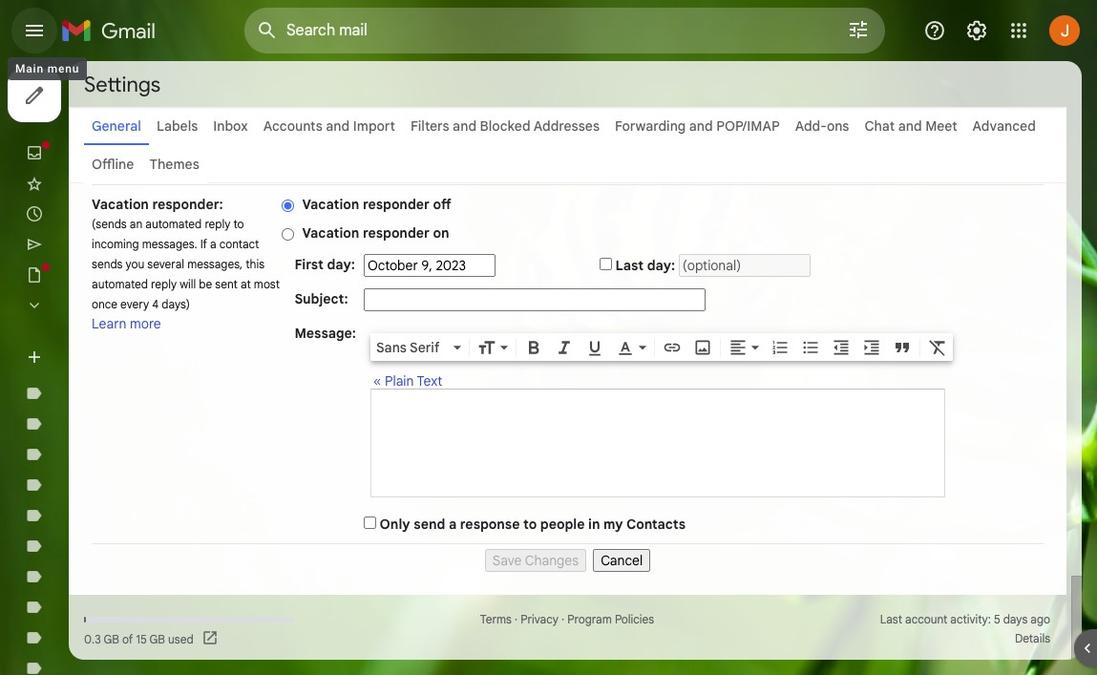 Task type: describe. For each thing, give the bounding box(es) containing it.
0.3 gb of 15 gb used
[[84, 632, 194, 646]]

messages,
[[187, 257, 243, 271]]

import
[[353, 117, 395, 135]]

save changes button
[[485, 549, 587, 572]]

labels
[[157, 117, 198, 135]]

accounts and import link
[[263, 117, 395, 135]]

1 gb from the left
[[104, 632, 119, 646]]

vacation responder: (sends an automated reply to incoming messages. if a contact sends you several messages, this automated reply will be sent at most once every 4 days) learn more
[[92, 196, 280, 332]]

vacation responder on
[[302, 224, 450, 242]]

contact
[[220, 237, 259, 251]]

themes link
[[149, 156, 199, 173]]

link ‪(⌘k)‬ image
[[663, 338, 682, 357]]

insert image image
[[694, 338, 713, 357]]

privacy link
[[521, 612, 559, 627]]

filters
[[411, 117, 449, 135]]

forwarding and pop/imap link
[[615, 117, 780, 135]]

learn more link
[[92, 315, 161, 332]]

inbox
[[213, 117, 248, 135]]

italic ‪(⌘i)‬ image
[[555, 338, 574, 357]]

people
[[541, 516, 585, 533]]

vacation responder off
[[302, 196, 451, 213]]

meet
[[926, 117, 958, 135]]

activity:
[[951, 612, 991, 627]]

accounts and import
[[263, 117, 395, 135]]

in
[[588, 516, 600, 533]]

last day:
[[616, 257, 676, 274]]

main menu
[[15, 62, 79, 75]]

numbered list ‪(⌘⇧7)‬ image
[[771, 338, 790, 357]]

and for forwarding
[[690, 117, 713, 135]]

and for chat
[[899, 117, 922, 135]]

offline
[[92, 156, 134, 173]]

chat and meet
[[865, 117, 958, 135]]

if
[[200, 237, 207, 251]]

chat
[[865, 117, 895, 135]]

sent
[[215, 277, 238, 291]]

First day: text field
[[364, 254, 496, 277]]

will
[[180, 277, 196, 291]]

privacy
[[521, 612, 559, 627]]

15
[[136, 632, 147, 646]]

changes
[[525, 552, 579, 569]]

filters and blocked addresses link
[[411, 117, 600, 135]]

main menu image
[[23, 19, 46, 42]]

terms link
[[480, 612, 512, 627]]

be
[[199, 277, 212, 291]]

indent more ‪(⌘])‬ image
[[863, 338, 882, 357]]

subject:
[[295, 290, 348, 308]]

to inside vacation responder: (sends an automated reply to incoming messages. if a contact sends you several messages, this automated reply will be sent at most once every 4 days) learn more
[[233, 217, 244, 231]]

underline ‪(⌘u)‬ image
[[586, 339, 605, 358]]

main
[[15, 62, 44, 75]]

5
[[994, 612, 1001, 627]]

and for filters
[[453, 117, 477, 135]]

labels link
[[157, 117, 198, 135]]

message:
[[295, 325, 356, 342]]

contacts
[[627, 516, 686, 533]]

sends
[[92, 257, 123, 271]]

and for accounts
[[326, 117, 350, 135]]

0 vertical spatial automated
[[145, 217, 202, 231]]

a inside vacation responder: (sends an automated reply to incoming messages. if a contact sends you several messages, this automated reply will be sent at most once every 4 days) learn more
[[210, 237, 217, 251]]

vacation for vacation responder: (sends an automated reply to incoming messages. if a contact sends you several messages, this automated reply will be sent at most once every 4 days) learn more
[[92, 196, 149, 213]]

Only send a response to people in my Contacts checkbox
[[364, 517, 376, 529]]

support image
[[924, 19, 947, 42]]

bulleted list ‪(⌘⇧8)‬ image
[[801, 338, 821, 357]]

first
[[295, 256, 324, 273]]

used
[[168, 632, 194, 646]]

details
[[1016, 631, 1051, 646]]

days)
[[162, 297, 190, 311]]

responder for off
[[363, 196, 430, 213]]

more
[[130, 315, 161, 332]]

once
[[92, 297, 117, 311]]

indent less ‪(⌘[)‬ image
[[832, 338, 851, 357]]

advanced search options image
[[840, 11, 878, 49]]

Last day: text field
[[679, 254, 811, 277]]

advanced
[[973, 117, 1036, 135]]

my
[[604, 516, 623, 533]]

program policies link
[[568, 612, 654, 627]]

you
[[126, 257, 144, 271]]

response
[[460, 516, 520, 533]]

send
[[414, 516, 446, 533]]

(sends
[[92, 217, 127, 231]]

navigation containing save changes
[[92, 544, 1044, 572]]

Vacation responder off radio
[[282, 199, 295, 213]]

serif
[[410, 339, 440, 356]]

days
[[1004, 612, 1028, 627]]

vacation for vacation responder off
[[302, 196, 359, 213]]

search mail image
[[250, 13, 285, 48]]

1 · from the left
[[515, 612, 518, 627]]

responder for on
[[363, 224, 430, 242]]

themes
[[149, 156, 199, 173]]

ons
[[827, 117, 850, 135]]

accounts
[[263, 117, 323, 135]]

general link
[[92, 117, 141, 135]]

incoming
[[92, 237, 139, 251]]

every
[[120, 297, 149, 311]]

1 vertical spatial automated
[[92, 277, 148, 291]]



Task type: locate. For each thing, give the bounding box(es) containing it.
and left import
[[326, 117, 350, 135]]

and right chat in the right top of the page
[[899, 117, 922, 135]]

1 horizontal spatial day:
[[647, 257, 676, 274]]

messages.
[[142, 237, 197, 251]]

this
[[246, 257, 265, 271]]

several
[[147, 257, 184, 271]]

last for last account activity: 5 days ago details
[[880, 612, 903, 627]]

vacation up the first day:
[[302, 224, 359, 242]]

gb right the 15
[[149, 632, 165, 646]]

0 vertical spatial last
[[616, 257, 644, 274]]

bold ‪(⌘b)‬ image
[[524, 338, 544, 357]]

1 horizontal spatial last
[[880, 612, 903, 627]]

formatting options toolbar
[[371, 333, 953, 361]]

0 horizontal spatial gb
[[104, 632, 119, 646]]

and left pop/imap
[[690, 117, 713, 135]]

ago
[[1031, 612, 1051, 627]]

responder down vacation responder off
[[363, 224, 430, 242]]

day:
[[327, 256, 355, 273], [647, 257, 676, 274]]

and right filters
[[453, 117, 477, 135]]

off
[[433, 196, 451, 213]]

navigation
[[0, 61, 229, 675], [92, 544, 1044, 572]]

pop/imap
[[717, 117, 780, 135]]

forwarding
[[615, 117, 686, 135]]

remove formatting ‪(⌘\)‬ image
[[928, 338, 948, 357]]

inbox link
[[213, 117, 248, 135]]

Last day: checkbox
[[600, 258, 612, 270]]

Vacation responder text field
[[372, 399, 945, 487]]

· right privacy link
[[562, 612, 565, 627]]

0 horizontal spatial a
[[210, 237, 217, 251]]

terms · privacy · program policies
[[480, 612, 654, 627]]

at
[[241, 277, 251, 291]]

vacation up (sends
[[92, 196, 149, 213]]

0 horizontal spatial day:
[[327, 256, 355, 273]]

0 horizontal spatial to
[[233, 217, 244, 231]]

·
[[515, 612, 518, 627], [562, 612, 565, 627]]

1 vertical spatial a
[[449, 516, 457, 533]]

1 horizontal spatial a
[[449, 516, 457, 533]]

1 horizontal spatial reply
[[205, 217, 231, 231]]

0 vertical spatial responder
[[363, 196, 430, 213]]

2 responder from the top
[[363, 224, 430, 242]]

1 vertical spatial responder
[[363, 224, 430, 242]]

· right terms link
[[515, 612, 518, 627]]

2 · from the left
[[562, 612, 565, 627]]

last left account
[[880, 612, 903, 627]]

reply down 'several'
[[151, 277, 177, 291]]

1 responder from the top
[[363, 196, 430, 213]]

1 horizontal spatial ·
[[562, 612, 565, 627]]

0 vertical spatial to
[[233, 217, 244, 231]]

reply up if
[[205, 217, 231, 231]]

most
[[254, 277, 280, 291]]

1 and from the left
[[326, 117, 350, 135]]

1 vertical spatial reply
[[151, 277, 177, 291]]

vacation inside vacation responder: (sends an automated reply to incoming messages. if a contact sends you several messages, this automated reply will be sent at most once every 4 days) learn more
[[92, 196, 149, 213]]

footer
[[69, 610, 1067, 649]]

learn
[[92, 315, 127, 332]]

sans serif option
[[373, 338, 450, 357]]

program
[[568, 612, 612, 627]]

policies
[[615, 612, 654, 627]]

add-ons
[[795, 117, 850, 135]]

save
[[493, 552, 522, 569]]

to left the people
[[524, 516, 537, 533]]

0 horizontal spatial last
[[616, 257, 644, 274]]

1 horizontal spatial to
[[524, 516, 537, 533]]

0.3
[[84, 632, 101, 646]]

filters and blocked addresses
[[411, 117, 600, 135]]

add-ons link
[[795, 117, 850, 135]]

None search field
[[245, 8, 886, 53]]

vacation for vacation responder on
[[302, 224, 359, 242]]

0 horizontal spatial ·
[[515, 612, 518, 627]]

a
[[210, 237, 217, 251], [449, 516, 457, 533]]

automated
[[145, 217, 202, 231], [92, 277, 148, 291]]

save changes
[[493, 552, 579, 569]]

a right if
[[210, 237, 217, 251]]

« plain text
[[373, 373, 442, 390]]

day: for last day:
[[647, 257, 676, 274]]

reply
[[205, 217, 231, 231], [151, 277, 177, 291]]

gmail image
[[61, 11, 165, 50]]

last
[[616, 257, 644, 274], [880, 612, 903, 627]]

general
[[92, 117, 141, 135]]

first day:
[[295, 256, 355, 273]]

responder
[[363, 196, 430, 213], [363, 224, 430, 242]]

only
[[380, 516, 410, 533]]

0 vertical spatial reply
[[205, 217, 231, 231]]

last inside last account activity: 5 days ago details
[[880, 612, 903, 627]]

cancel
[[601, 552, 643, 569]]

day: right fixed end date option
[[647, 257, 676, 274]]

sans
[[376, 339, 407, 356]]

vacation right vacation responder off option
[[302, 196, 359, 213]]

a right send
[[449, 516, 457, 533]]

responder up vacation responder on
[[363, 196, 430, 213]]

3 and from the left
[[690, 117, 713, 135]]

2 gb from the left
[[149, 632, 165, 646]]

account
[[906, 612, 948, 627]]

forwarding and pop/imap
[[615, 117, 780, 135]]

only send a response to people in my contacts
[[380, 516, 686, 533]]

last right fixed end date option
[[616, 257, 644, 274]]

day: for first day:
[[327, 256, 355, 273]]

details link
[[1016, 631, 1051, 646]]

of
[[122, 632, 133, 646]]

menu
[[47, 62, 79, 75]]

addresses
[[534, 117, 600, 135]]

Vacation responder on radio
[[282, 227, 295, 241]]

settings
[[84, 71, 161, 97]]

terms
[[480, 612, 512, 627]]

footer containing terms
[[69, 610, 1067, 649]]

Search mail text field
[[287, 21, 794, 40]]

day: right first
[[327, 256, 355, 273]]

cancel button
[[593, 549, 651, 572]]

responder:
[[152, 196, 223, 213]]

gb left 'of'
[[104, 632, 119, 646]]

follow link to manage storage image
[[201, 630, 220, 649]]

Subject text field
[[364, 288, 706, 311]]

on
[[433, 224, 450, 242]]

add-
[[795, 117, 827, 135]]

4
[[152, 297, 159, 311]]

quote ‪(⌘⇧9)‬ image
[[893, 338, 912, 357]]

and
[[326, 117, 350, 135], [453, 117, 477, 135], [690, 117, 713, 135], [899, 117, 922, 135]]

last account activity: 5 days ago details
[[880, 612, 1051, 646]]

to up the contact
[[233, 217, 244, 231]]

offline link
[[92, 156, 134, 173]]

1 vertical spatial last
[[880, 612, 903, 627]]

settings image
[[966, 19, 989, 42]]

automated down sends
[[92, 277, 148, 291]]

last for last day:
[[616, 257, 644, 274]]

0 horizontal spatial reply
[[151, 277, 177, 291]]

1 horizontal spatial gb
[[149, 632, 165, 646]]

blocked
[[480, 117, 531, 135]]

0 vertical spatial a
[[210, 237, 217, 251]]

2 and from the left
[[453, 117, 477, 135]]

automated up messages. in the top left of the page
[[145, 217, 202, 231]]

1 vertical spatial to
[[524, 516, 537, 533]]

an
[[130, 217, 143, 231]]

4 and from the left
[[899, 117, 922, 135]]

vacation
[[92, 196, 149, 213], [302, 196, 359, 213], [302, 224, 359, 242]]

chat and meet link
[[865, 117, 958, 135]]

to
[[233, 217, 244, 231], [524, 516, 537, 533]]



Task type: vqa. For each thing, say whether or not it's contained in the screenshot.
leftmost provide
no



